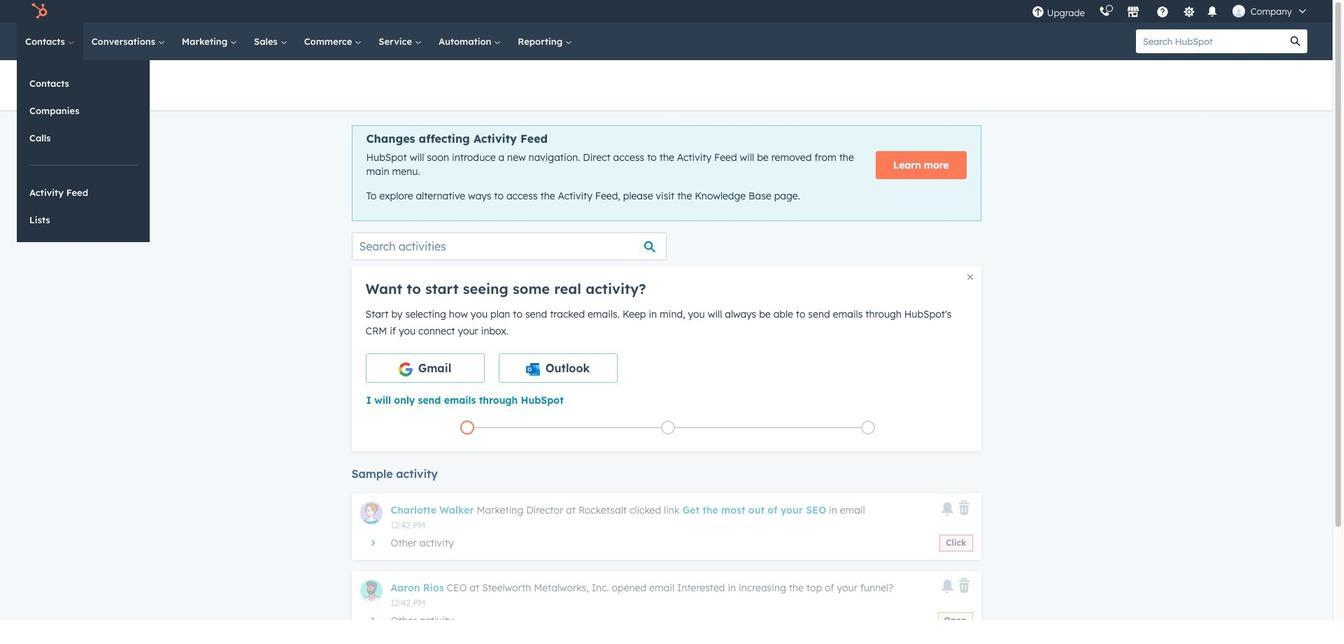Task type: locate. For each thing, give the bounding box(es) containing it.
None checkbox
[[499, 353, 618, 383]]

None checkbox
[[366, 353, 485, 383]]

menu
[[1025, 0, 1316, 22]]

list
[[367, 418, 969, 437]]

marketplaces image
[[1127, 6, 1140, 19]]

jacob simon image
[[1233, 5, 1246, 17]]



Task type: vqa. For each thing, say whether or not it's contained in the screenshot.
Onboarding.Steps.Finalstep.Title Icon at the bottom of the page
yes



Task type: describe. For each thing, give the bounding box(es) containing it.
onboarding.steps.finalstep.title image
[[865, 424, 872, 432]]

onboarding.steps.sendtrackedemailingmail.title image
[[665, 424, 672, 432]]

close image
[[968, 274, 973, 280]]

contacts menu
[[17, 60, 150, 242]]

Search activities search field
[[352, 232, 667, 260]]

Search HubSpot search field
[[1137, 29, 1284, 53]]



